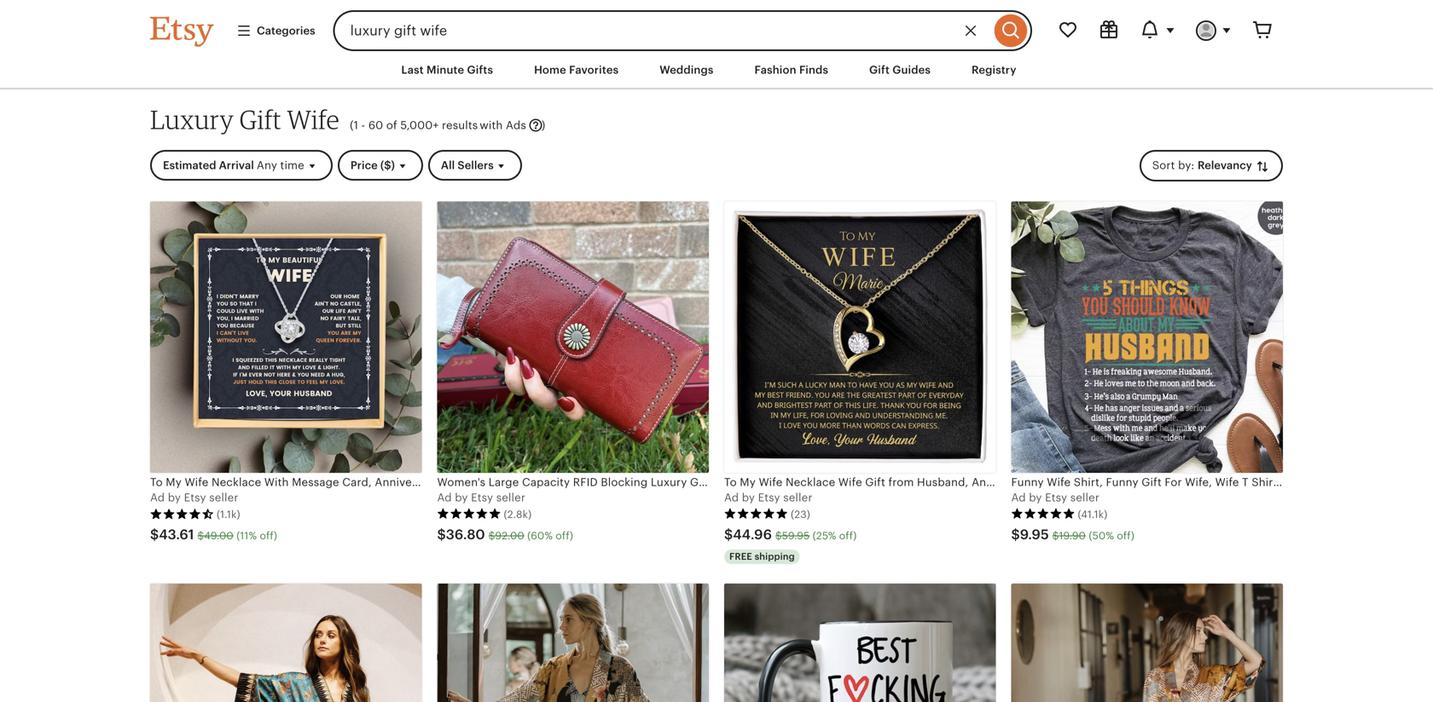 Task type: locate. For each thing, give the bounding box(es) containing it.
etsy for 44.96
[[758, 492, 780, 505]]

home favorites link
[[521, 55, 631, 85]]

y
[[175, 492, 181, 505], [462, 492, 468, 505], [749, 492, 755, 505], [1036, 492, 1042, 505]]

2 5 out of 5 stars image from the left
[[724, 508, 788, 520]]

etsy
[[184, 492, 206, 505], [471, 492, 493, 505], [758, 492, 780, 505], [1045, 492, 1067, 505]]

y up 44.96 at the right of page
[[749, 492, 755, 505]]

$ up shipping
[[775, 531, 782, 542]]

4 d from the left
[[1019, 492, 1026, 505]]

1 y from the left
[[175, 492, 181, 505]]

None search field
[[333, 10, 1032, 51]]

5 out of 5 stars image up 44.96 at the right of page
[[724, 508, 788, 520]]

b
[[168, 492, 175, 505], [455, 492, 462, 505], [742, 492, 749, 505], [1029, 492, 1036, 505]]

d for 43.61
[[158, 492, 165, 505]]

5 out of 5 stars image for 36.80
[[437, 508, 501, 520]]

a up the "free"
[[724, 492, 732, 505]]

0 vertical spatial gift
[[869, 64, 890, 76]]

off) for 36.80
[[556, 531, 573, 542]]

off) right (50%
[[1117, 531, 1135, 542]]

off)
[[260, 531, 277, 542], [556, 531, 573, 542], [839, 531, 857, 542], [1117, 531, 1135, 542]]

none search field inside categories banner
[[333, 10, 1032, 51]]

last
[[401, 64, 424, 76]]

a for 9.95
[[1011, 492, 1019, 505]]

categories button
[[224, 15, 328, 46]]

)
[[542, 119, 545, 132]]

$ inside $ 36.80 $ 92.00 (60% off)
[[489, 531, 495, 542]]

60
[[368, 119, 383, 132]]

d for 44.96
[[732, 492, 739, 505]]

0 horizontal spatial 5 out of 5 stars image
[[437, 508, 501, 520]]

shipping
[[755, 552, 795, 563]]

a d b y etsy seller up "4.5 out of 5 stars" image
[[150, 492, 238, 505]]

a for 43.61
[[150, 492, 158, 505]]

off) for 43.61
[[260, 531, 277, 542]]

(23)
[[791, 509, 810, 521]]

finds
[[799, 64, 828, 76]]

$ right 36.80
[[489, 531, 495, 542]]

etsy up 44.96 at the right of page
[[758, 492, 780, 505]]

1 seller from the left
[[209, 492, 238, 505]]

off) inside $ 36.80 $ 92.00 (60% off)
[[556, 531, 573, 542]]

off) right "(25%"
[[839, 531, 857, 542]]

etsy up $ 9.95 $ 19.90 (50% off)
[[1045, 492, 1067, 505]]

seller up (23)
[[783, 492, 813, 505]]

etsy up 36.80
[[471, 492, 493, 505]]

seller up (41.1k)
[[1070, 492, 1100, 505]]

b up "4.5 out of 5 stars" image
[[168, 492, 175, 505]]

4.5 out of 5 stars image
[[150, 508, 214, 520]]

2 horizontal spatial 5 out of 5 stars image
[[1011, 508, 1075, 520]]

(1.1k)
[[217, 509, 240, 521]]

short gold silk blend kimono robe boheme, dressing gown woman, honeymoon lounge wear, luxury gift for mothers day, wife girlfriend mom image
[[1011, 585, 1283, 703]]

$
[[150, 528, 159, 543], [437, 528, 446, 543], [724, 528, 733, 543], [1011, 528, 1020, 543], [197, 531, 204, 542], [489, 531, 495, 542], [775, 531, 782, 542], [1052, 531, 1059, 542]]

seller up the (2.8k)
[[496, 492, 525, 505]]

1 off) from the left
[[260, 531, 277, 542]]

all sellers
[[441, 159, 494, 172]]

gift
[[869, 64, 890, 76], [239, 104, 282, 135]]

-
[[361, 119, 365, 132]]

(11%
[[236, 531, 257, 542]]

off) right (60%
[[556, 531, 573, 542]]

d up "4.5 out of 5 stars" image
[[158, 492, 165, 505]]

seller
[[209, 492, 238, 505], [496, 492, 525, 505], [783, 492, 813, 505], [1070, 492, 1100, 505]]

free
[[729, 552, 752, 563]]

1 a from the left
[[150, 492, 158, 505]]

1 a d b y etsy seller from the left
[[150, 492, 238, 505]]

a d b y etsy seller for 44.96
[[724, 492, 813, 505]]

y for 36.80
[[462, 492, 468, 505]]

2 b from the left
[[455, 492, 462, 505]]

(60%
[[527, 531, 553, 542]]

off) inside $ 9.95 $ 19.90 (50% off)
[[1117, 531, 1135, 542]]

a d b y etsy seller up the (2.8k)
[[437, 492, 525, 505]]

4 y from the left
[[1036, 492, 1042, 505]]

d up 44.96 at the right of page
[[732, 492, 739, 505]]

seller for 44.96
[[783, 492, 813, 505]]

$ up the "free"
[[724, 528, 733, 543]]

d for 9.95
[[1019, 492, 1026, 505]]

a d b y etsy seller up (23)
[[724, 492, 813, 505]]

1 5 out of 5 stars image from the left
[[437, 508, 501, 520]]

silk blend kimono robe boheme, gold plus size dressing gown woman, honeymoon lounge wear, luxury gift for mothers day, wife girlfriend mom image
[[437, 585, 709, 703]]

4 b from the left
[[1029, 492, 1036, 505]]

seller up (1.1k)
[[209, 492, 238, 505]]

off) inside $ 44.96 $ 59.95 (25% off)
[[839, 531, 857, 542]]

gifts
[[467, 64, 493, 76]]

price ($)
[[350, 159, 395, 172]]

(41.1k)
[[1078, 509, 1108, 521]]

a up "4.5 out of 5 stars" image
[[150, 492, 158, 505]]

a for 44.96
[[724, 492, 732, 505]]

home
[[534, 64, 566, 76]]

b for 36.80
[[455, 492, 462, 505]]

y up "4.5 out of 5 stars" image
[[175, 492, 181, 505]]

4 etsy from the left
[[1045, 492, 1067, 505]]

a d b y etsy seller
[[150, 492, 238, 505], [437, 492, 525, 505], [724, 492, 813, 505], [1011, 492, 1100, 505]]

off) inside $ 43.61 $ 49.00 (11% off)
[[260, 531, 277, 542]]

a up $ 9.95 $ 19.90 (50% off)
[[1011, 492, 1019, 505]]

19.90
[[1059, 531, 1086, 542]]

1 etsy from the left
[[184, 492, 206, 505]]

4 a d b y etsy seller from the left
[[1011, 492, 1100, 505]]

weddings link
[[647, 55, 726, 85]]

($)
[[380, 159, 395, 172]]

y up 36.80
[[462, 492, 468, 505]]

y up 9.95
[[1036, 492, 1042, 505]]

last minute gifts link
[[389, 55, 506, 85]]

9.95
[[1020, 528, 1049, 543]]

4 a from the left
[[1011, 492, 1019, 505]]

a up $ 36.80 $ 92.00 (60% off)
[[437, 492, 445, 505]]

3 off) from the left
[[839, 531, 857, 542]]

b up 44.96 at the right of page
[[742, 492, 749, 505]]

$ 9.95 $ 19.90 (50% off)
[[1011, 528, 1135, 543]]

1 horizontal spatial 5 out of 5 stars image
[[724, 508, 788, 520]]

3 a from the left
[[724, 492, 732, 505]]

b for 43.61
[[168, 492, 175, 505]]

results
[[442, 119, 478, 132]]

3 5 out of 5 stars image from the left
[[1011, 508, 1075, 520]]

5 out of 5 stars image
[[437, 508, 501, 520], [724, 508, 788, 520], [1011, 508, 1075, 520]]

guides
[[893, 64, 931, 76]]

a
[[150, 492, 158, 505], [437, 492, 445, 505], [724, 492, 732, 505], [1011, 492, 1019, 505]]

59.95
[[782, 531, 810, 542]]

of
[[386, 119, 397, 132]]

a d b y etsy seller up (41.1k)
[[1011, 492, 1100, 505]]

estimated
[[163, 159, 216, 172]]

3 b from the left
[[742, 492, 749, 505]]

49.00
[[204, 531, 234, 542]]

2 y from the left
[[462, 492, 468, 505]]

y for 44.96
[[749, 492, 755, 505]]

2 etsy from the left
[[471, 492, 493, 505]]

women's large capacity rfid blocking luxury genuine leather clutch wallet personalized card holder organizer woman purse for her birthday image
[[437, 202, 709, 473]]

etsy for 43.61
[[184, 492, 206, 505]]

weddings
[[660, 64, 714, 76]]

$ inside $ 9.95 $ 19.90 (50% off)
[[1052, 531, 1059, 542]]

2 d from the left
[[445, 492, 452, 505]]

b up 9.95
[[1029, 492, 1036, 505]]

$ left '92.00'
[[437, 528, 446, 543]]

1 d from the left
[[158, 492, 165, 505]]

off) right (11%
[[260, 531, 277, 542]]

d
[[158, 492, 165, 505], [445, 492, 452, 505], [732, 492, 739, 505], [1019, 492, 1026, 505]]

5 out of 5 stars image up 9.95
[[1011, 508, 1075, 520]]

3 d from the left
[[732, 492, 739, 505]]

gift up any
[[239, 104, 282, 135]]

d up 36.80
[[445, 492, 452, 505]]

4 seller from the left
[[1070, 492, 1100, 505]]

a for 36.80
[[437, 492, 445, 505]]

estimated arrival any time
[[163, 159, 304, 172]]

3 a d b y etsy seller from the left
[[724, 492, 813, 505]]

2 a d b y etsy seller from the left
[[437, 492, 525, 505]]

gift guides link
[[857, 55, 944, 85]]

$ right 9.95
[[1052, 531, 1059, 542]]

4 off) from the left
[[1117, 531, 1135, 542]]

gift guides
[[869, 64, 931, 76]]

1 b from the left
[[168, 492, 175, 505]]

3 etsy from the left
[[758, 492, 780, 505]]

all sellers button
[[428, 150, 522, 181]]

registry link
[[959, 55, 1029, 85]]

1 horizontal spatial gift
[[869, 64, 890, 76]]

categories banner
[[119, 0, 1314, 51]]

y for 43.61
[[175, 492, 181, 505]]

$ left 19.90
[[1011, 528, 1020, 543]]

price
[[350, 159, 378, 172]]

gift left guides
[[869, 64, 890, 76]]

3 y from the left
[[749, 492, 755, 505]]

5 out of 5 stars image up 36.80
[[437, 508, 501, 520]]

luxury
[[150, 104, 234, 135]]

a d b y etsy seller for 36.80
[[437, 492, 525, 505]]

d up 9.95
[[1019, 492, 1026, 505]]

b for 44.96
[[742, 492, 749, 505]]

2 seller from the left
[[496, 492, 525, 505]]

$ right 43.61 at the left bottom of the page
[[197, 531, 204, 542]]

2 a from the left
[[437, 492, 445, 505]]

2 off) from the left
[[556, 531, 573, 542]]

$ inside $ 43.61 $ 49.00 (11% off)
[[197, 531, 204, 542]]

3 seller from the left
[[783, 492, 813, 505]]

by:
[[1178, 159, 1195, 172]]

menu bar
[[119, 51, 1314, 90]]

b up 36.80
[[455, 492, 462, 505]]

with
[[480, 119, 503, 132]]

(
[[350, 119, 354, 132]]

etsy up "4.5 out of 5 stars" image
[[184, 492, 206, 505]]

0 horizontal spatial gift
[[239, 104, 282, 135]]



Task type: describe. For each thing, give the bounding box(es) containing it.
price ($) button
[[338, 150, 423, 181]]

best wife ever coffee mug, best fucking wife ever, gift for wife, wife gift, wife mug, wife christmas gift, wife birthday gift, funny mug image
[[724, 585, 996, 703]]

short turquoise silk blend kimono robe boheme, dressing gown woman, honeymoon lounge wear, luxury gift for mothers day, wife girlfriend mom image
[[150, 585, 422, 703]]

off) for 44.96
[[839, 531, 857, 542]]

favorites
[[569, 64, 619, 76]]

funny wife shirt, funny gift for wife, wife t shirt, best wife shirt, 5 things about my husband t shirt, wife gifts image
[[1011, 202, 1283, 473]]

$ 44.96 $ 59.95 (25% off)
[[724, 528, 857, 543]]

seller for 43.61
[[209, 492, 238, 505]]

36.80
[[446, 528, 485, 543]]

wife
[[287, 104, 340, 135]]

fashion finds link
[[742, 55, 841, 85]]

(2.8k)
[[504, 509, 532, 521]]

any
[[257, 159, 277, 172]]

sellers
[[458, 159, 494, 172]]

44.96
[[733, 528, 772, 543]]

92.00
[[495, 531, 525, 542]]

all
[[441, 159, 455, 172]]

d for 36.80
[[445, 492, 452, 505]]

fashion finds
[[755, 64, 828, 76]]

home favorites
[[534, 64, 619, 76]]

free shipping
[[729, 552, 795, 563]]

sort by: relevancy image
[[1255, 159, 1270, 174]]

b for 9.95
[[1029, 492, 1036, 505]]

sort
[[1152, 159, 1175, 172]]

luxury gift wife
[[150, 104, 340, 135]]

$ 36.80 $ 92.00 (60% off)
[[437, 528, 573, 543]]

5 out of 5 stars image for 9.95
[[1011, 508, 1075, 520]]

etsy for 36.80
[[471, 492, 493, 505]]

y for 9.95
[[1036, 492, 1042, 505]]

seller for 9.95
[[1070, 492, 1100, 505]]

registry
[[972, 64, 1017, 76]]

etsy for 9.95
[[1045, 492, 1067, 505]]

fashion
[[755, 64, 797, 76]]

seller for 36.80
[[496, 492, 525, 505]]

(25%
[[813, 531, 836, 542]]

(50%
[[1089, 531, 1114, 542]]

Search for anything text field
[[333, 10, 990, 51]]

$ inside $ 44.96 $ 59.95 (25% off)
[[775, 531, 782, 542]]

categories
[[257, 24, 315, 37]]

5,000+
[[400, 119, 439, 132]]

1 vertical spatial gift
[[239, 104, 282, 135]]

minute
[[427, 64, 464, 76]]

a d b y etsy seller for 9.95
[[1011, 492, 1100, 505]]

1
[[354, 119, 358, 132]]

( 1 - 60 of 5,000+ results
[[350, 119, 478, 132]]

off) for 9.95
[[1117, 531, 1135, 542]]

time
[[280, 159, 304, 172]]

menu bar containing last minute gifts
[[119, 51, 1314, 90]]

last minute gifts
[[401, 64, 493, 76]]

to my wife necklace wife gift from husband, anniversary gift wife birthday romantic gift valentines gift for wife, christmas gifts for wife image
[[724, 202, 996, 473]]

$ down "4.5 out of 5 stars" image
[[150, 528, 159, 543]]

43.61
[[159, 528, 194, 543]]

with ads
[[480, 119, 526, 132]]

sort by: relevancy
[[1152, 159, 1255, 172]]

relevancy
[[1198, 159, 1252, 172]]

ads
[[506, 119, 526, 132]]

to my wife necklace with message card, anniversary gift for wife, wife gift from husband, sentimental gift for wife, birthday gift for wife image
[[150, 202, 422, 473]]

$ 43.61 $ 49.00 (11% off)
[[150, 528, 277, 543]]

arrival
[[219, 159, 254, 172]]

5 out of 5 stars image for 44.96
[[724, 508, 788, 520]]

a d b y etsy seller for 43.61
[[150, 492, 238, 505]]



Task type: vqa. For each thing, say whether or not it's contained in the screenshot.


